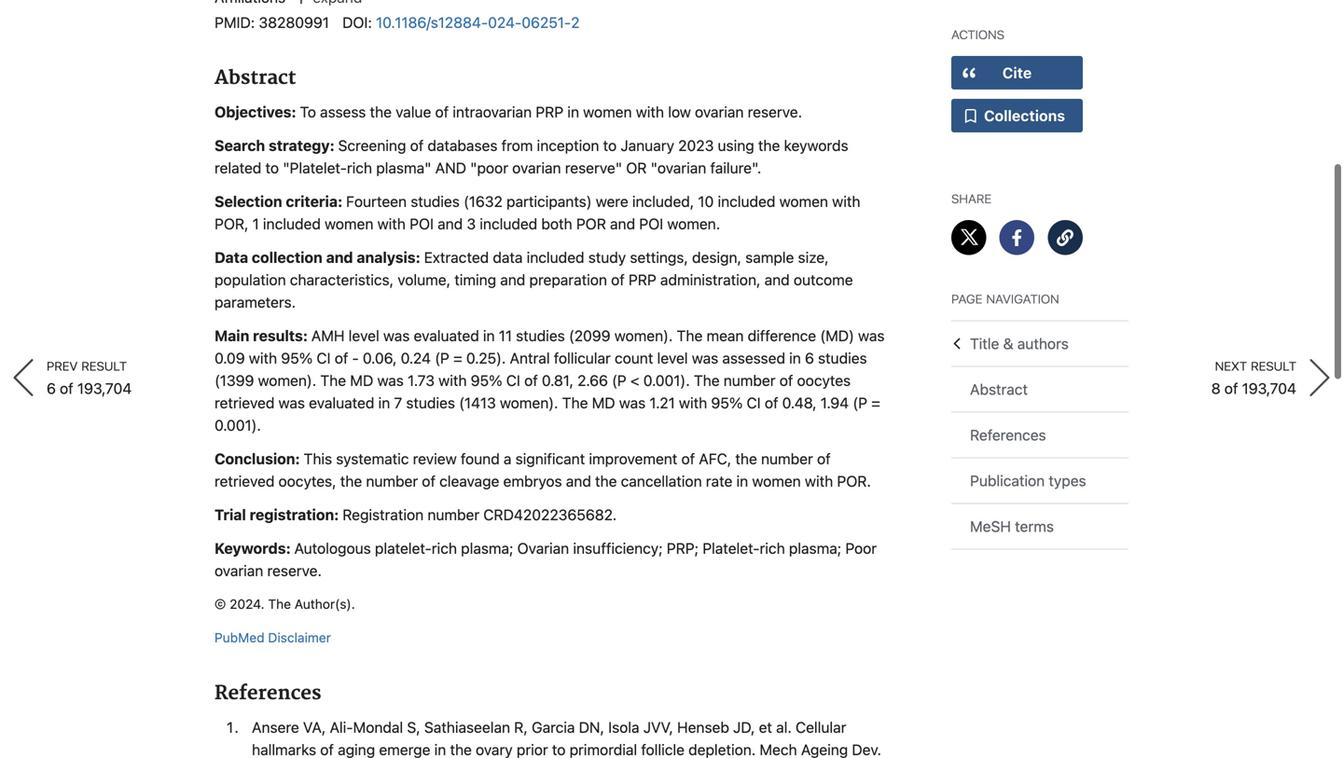 Task type: locate. For each thing, give the bounding box(es) containing it.
women). down 0.81,
[[500, 394, 559, 412]]

1 retrieved from the top
[[215, 394, 275, 412]]

0 vertical spatial evaluated
[[414, 327, 479, 345]]

ovarian inside autologous platelet-rich plasma; ovarian insufficiency; prp; platelet-rich plasma; poor ovarian reserve.
[[215, 562, 264, 580]]

included,
[[633, 193, 695, 211]]

number down systematic
[[366, 473, 418, 491]]

garcia
[[532, 719, 575, 737]]

1 horizontal spatial 193,704
[[1243, 380, 1297, 398]]

of down study
[[611, 271, 625, 289]]

embryos
[[504, 473, 562, 491]]

of left afc,
[[682, 450, 695, 468]]

2 poi from the left
[[640, 215, 664, 233]]

2 retrieved from the top
[[215, 473, 275, 491]]

and down significant
[[566, 473, 592, 491]]

reserve. up © 2024. the author(s).
[[267, 562, 322, 580]]

1 poi from the left
[[410, 215, 434, 233]]

193,704
[[77, 380, 132, 398], [1243, 380, 1297, 398]]

95% down 0.25).
[[471, 372, 503, 390]]

prp up inception
[[536, 103, 564, 121]]

1 horizontal spatial ovarian
[[513, 159, 561, 177]]

sathiaseelan
[[425, 719, 510, 737]]

studies down 1.73
[[406, 394, 455, 412]]

0 vertical spatial 95%
[[281, 350, 313, 367]]

prev
[[47, 356, 78, 374]]

difference
[[748, 327, 817, 345]]

result inside prev result 6 of 193,704
[[81, 356, 127, 374]]

1 vertical spatial =
[[872, 394, 881, 412]]

women). down results: at the left top
[[258, 372, 317, 390]]

level up -
[[349, 327, 380, 345]]

reserve. up using
[[748, 103, 803, 121]]

0 horizontal spatial (p
[[435, 350, 450, 367]]

0 vertical spatial level
[[349, 327, 380, 345]]

1 horizontal spatial 95%
[[471, 372, 503, 390]]

6 up oocytes
[[805, 350, 815, 367]]

6 down prev
[[47, 380, 56, 398]]

0 horizontal spatial to
[[266, 159, 279, 177]]

1 horizontal spatial md
[[592, 394, 616, 412]]

ci down antral
[[507, 372, 521, 390]]

retrieved
[[215, 394, 275, 412], [215, 473, 275, 491]]

was right the (md)
[[859, 327, 885, 345]]

0 horizontal spatial reserve.
[[267, 562, 322, 580]]

platelet-
[[375, 540, 432, 558]]

1 vertical spatial md
[[592, 394, 616, 412]]

1 vertical spatial ovarian
[[513, 159, 561, 177]]

1 vertical spatial retrieved
[[215, 473, 275, 491]]

publication
[[971, 472, 1045, 490]]

al.
[[777, 719, 792, 737]]

women). up count
[[615, 327, 673, 345]]

0 vertical spatial prp
[[536, 103, 564, 121]]

0 horizontal spatial result
[[81, 356, 127, 374]]

0 horizontal spatial poi
[[410, 215, 434, 233]]

ovarian down from
[[513, 159, 561, 177]]

the
[[677, 327, 703, 345], [320, 372, 346, 390], [694, 372, 720, 390], [562, 394, 588, 412], [268, 597, 291, 612]]

1 horizontal spatial result
[[1252, 356, 1297, 374]]

the left the 'mean'
[[677, 327, 703, 345]]

fourteen studies (1632 participants) were included, 10 included women with por, 1 included women with poi and 3 included both por and poi women.
[[215, 193, 861, 233]]

1.73
[[408, 372, 435, 390]]

systematic
[[336, 450, 409, 468]]

193,704 down prev
[[77, 380, 132, 398]]

2 vertical spatial women).
[[500, 394, 559, 412]]

of up 0.48,
[[780, 372, 794, 390]]

author(s).
[[295, 597, 355, 612]]

1 horizontal spatial 0.001).
[[644, 372, 690, 390]]

(p left <
[[612, 372, 627, 390]]

abstract down &
[[971, 381, 1028, 398]]

rich
[[347, 159, 372, 177], [432, 540, 457, 558], [760, 540, 786, 558]]

navigation
[[987, 289, 1060, 307]]

of down 1.94
[[818, 450, 831, 468]]

the inside screening of databases from inception to january 2023 using the keywords related to "platelet-rich plasma" and "poor ovarian reserve" or "ovarian failure".
[[759, 137, 780, 155]]

search strategy:
[[215, 137, 338, 155]]

2023
[[679, 137, 714, 155]]

0 horizontal spatial 95%
[[281, 350, 313, 367]]

timing
[[455, 271, 497, 289]]

2 horizontal spatial ci
[[747, 394, 761, 412]]

women
[[583, 103, 632, 121], [780, 193, 829, 211], [325, 215, 374, 233], [753, 473, 801, 491]]

0.25).
[[467, 350, 506, 367]]

retrieved down (1399
[[215, 394, 275, 412]]

0 horizontal spatial 0.001).
[[215, 417, 261, 435]]

= left 0.25).
[[454, 350, 463, 367]]

=
[[454, 350, 463, 367], [872, 394, 881, 412]]

95% down "assessed"
[[712, 394, 743, 412]]

of right 8 in the right of the page
[[1225, 380, 1239, 398]]

2 vertical spatial ci
[[747, 394, 761, 412]]

keywords:
[[215, 540, 294, 558]]

number down the cleavage
[[428, 506, 480, 524]]

2 horizontal spatial 95%
[[712, 394, 743, 412]]

volume,
[[398, 271, 451, 289]]

pubmed disclaimer
[[215, 630, 331, 646]]

0.001).
[[644, 372, 690, 390], [215, 417, 261, 435]]

1 vertical spatial (p
[[612, 372, 627, 390]]

studies down the (md)
[[819, 350, 868, 367]]

evaluated down -
[[309, 394, 375, 412]]

evaluated up the 0.24
[[414, 327, 479, 345]]

with left por.
[[805, 473, 834, 491]]

and inside this systematic review found a significant improvement of afc, the number of retrieved oocytes, the number of cleavage embryos and the cancellation rate in women with por.
[[566, 473, 592, 491]]

the right using
[[759, 137, 780, 155]]

failure".
[[711, 159, 762, 177]]

0 horizontal spatial ci
[[317, 350, 331, 367]]

were
[[596, 193, 629, 211]]

in inside the ansere va, ali-mondal s, sathiaseelan r, garcia dn, isola jvv, henseb jd, et al. cellular hallmarks of aging emerge in the ovary prior to primordial follicle depletion. mech ageing dev
[[435, 742, 446, 759]]

mondal
[[353, 719, 403, 737]]

2 vertical spatial to
[[552, 742, 566, 759]]

in right rate
[[737, 473, 749, 491]]

crd42022365682.
[[484, 506, 617, 524]]

1 horizontal spatial prp
[[629, 271, 657, 289]]

women down the fourteen on the top
[[325, 215, 374, 233]]

1 vertical spatial 6
[[47, 380, 56, 398]]

administration,
[[661, 271, 761, 289]]

assessed
[[723, 350, 786, 367]]

0 vertical spatial md
[[350, 372, 374, 390]]

rich left poor on the bottom
[[760, 540, 786, 558]]

0 vertical spatial 6
[[805, 350, 815, 367]]

this systematic review found a significant improvement of afc, the number of retrieved oocytes, the number of cleavage embryos and the cancellation rate in women with por.
[[215, 450, 872, 491]]

of up plasma"
[[410, 137, 424, 155]]

retrieved down conclusion:
[[215, 473, 275, 491]]

level right count
[[658, 350, 688, 367]]

1 vertical spatial 0.001).
[[215, 417, 261, 435]]

1 horizontal spatial level
[[658, 350, 688, 367]]

publication types link
[[952, 459, 1129, 503]]

ovarian down keywords:
[[215, 562, 264, 580]]

0 horizontal spatial md
[[350, 372, 374, 390]]

with down main results:
[[249, 350, 277, 367]]

prp;
[[667, 540, 699, 558]]

2
[[571, 14, 580, 31]]

pmid:
[[215, 14, 255, 31]]

objectives:
[[215, 103, 296, 121]]

with right 1.73
[[439, 372, 467, 390]]

jvv,
[[644, 719, 674, 737]]

women right rate
[[753, 473, 801, 491]]

0 vertical spatial =
[[454, 350, 463, 367]]

2 vertical spatial ovarian
[[215, 562, 264, 580]]

henseb
[[678, 719, 730, 737]]

0 horizontal spatial plasma;
[[461, 540, 514, 558]]

result inside the next result 8 of 193,704
[[1252, 356, 1297, 374]]

rich down the trial registration: registration number crd42022365682.
[[432, 540, 457, 558]]

193,704 for prev
[[77, 380, 132, 398]]

was down <
[[619, 394, 646, 412]]

©
[[215, 597, 226, 612]]

0 horizontal spatial rich
[[347, 159, 372, 177]]

included down failure".
[[718, 193, 776, 211]]

the down sathiaseelan
[[450, 742, 472, 759]]

objectives: to assess the value of intraovarian prp in women with low ovarian reserve.
[[215, 103, 803, 121]]

abstract up objectives:
[[215, 66, 296, 90]]

0 vertical spatial retrieved
[[215, 394, 275, 412]]

0 vertical spatial (p
[[435, 350, 450, 367]]

ci down "assessed"
[[747, 394, 761, 412]]

ansere va, ali-mondal s, sathiaseelan r, garcia dn, isola jvv, henseb jd, et al. cellular hallmarks of aging emerge in the ovary prior to primordial follicle depletion. mech ageing dev
[[252, 719, 882, 759]]

1 vertical spatial abstract
[[971, 381, 1028, 398]]

ci down amh at the top of the page
[[317, 350, 331, 367]]

women up size,
[[780, 193, 829, 211]]

1 horizontal spatial plasma;
[[789, 540, 842, 558]]

emerge
[[379, 742, 431, 759]]

follicle
[[641, 742, 685, 759]]

193,704 inside prev result 6 of 193,704
[[77, 380, 132, 398]]

1 horizontal spatial ci
[[507, 372, 521, 390]]

the down systematic
[[340, 473, 362, 491]]

references up ansere
[[215, 682, 321, 706]]

1 horizontal spatial 6
[[805, 350, 815, 367]]

keywords
[[784, 137, 849, 155]]

pubmed
[[215, 630, 265, 646]]

was down the 'mean'
[[692, 350, 719, 367]]

2 result from the left
[[1252, 356, 1297, 374]]

1 vertical spatial prp
[[629, 271, 657, 289]]

rich down the screening
[[347, 159, 372, 177]]

2 horizontal spatial (p
[[853, 394, 868, 412]]

in down sathiaseelan
[[435, 742, 446, 759]]

1.94
[[821, 394, 849, 412]]

1 vertical spatial to
[[266, 159, 279, 177]]

0 vertical spatial ci
[[317, 350, 331, 367]]

ansere
[[252, 719, 299, 737]]

plasma; left poor on the bottom
[[789, 540, 842, 558]]

result right next
[[1252, 356, 1297, 374]]

2 horizontal spatial ovarian
[[695, 103, 744, 121]]

(md)
[[821, 327, 855, 345]]

0.09
[[215, 350, 245, 367]]

md down 2.66
[[592, 394, 616, 412]]

of down prev
[[60, 380, 73, 398]]

1 horizontal spatial =
[[872, 394, 881, 412]]

result for next
[[1252, 356, 1297, 374]]

1 horizontal spatial to
[[552, 742, 566, 759]]

2024.
[[230, 597, 265, 612]]

results:
[[253, 327, 308, 345]]

to
[[603, 137, 617, 155], [266, 159, 279, 177], [552, 742, 566, 759]]

193,704 down next
[[1243, 380, 1297, 398]]

1 plasma; from the left
[[461, 540, 514, 558]]

prp down settings,
[[629, 271, 657, 289]]

2 vertical spatial (p
[[853, 394, 868, 412]]

0.001). up conclusion:
[[215, 417, 261, 435]]

0 horizontal spatial 193,704
[[77, 380, 132, 398]]

0 horizontal spatial references
[[215, 682, 321, 706]]

was up 7
[[377, 372, 404, 390]]

to up reserve"
[[603, 137, 617, 155]]

analysis:
[[357, 249, 421, 267]]

of down the va,
[[320, 742, 334, 759]]

1 vertical spatial reserve.
[[267, 562, 322, 580]]

trial
[[215, 506, 246, 524]]

1 horizontal spatial poi
[[640, 215, 664, 233]]

hallmarks
[[252, 742, 316, 759]]

with
[[636, 103, 665, 121], [833, 193, 861, 211], [378, 215, 406, 233], [249, 350, 277, 367], [439, 372, 467, 390], [679, 394, 708, 412], [805, 473, 834, 491]]

0 vertical spatial reserve.
[[748, 103, 803, 121]]

number inside amh level was evaluated in 11 studies (2099 women). the mean difference (md) was 0.09 with 95% ci of - 0.06, 0.24 (p = 0.25). antral follicular count level was assessed in 6 studies (1399 women). the md was 1.73 with 95% ci of 0.81, 2.66 (p < 0.001). the number of oocytes retrieved was evaluated in 7 studies (1413 women). the md was 1.21 with 95% ci of 0.48, 1.94 (p = 0.001).
[[724, 372, 776, 390]]

"ovarian
[[651, 159, 707, 177]]

search
[[215, 137, 265, 155]]

0 horizontal spatial ovarian
[[215, 562, 264, 580]]

1 193,704 from the left
[[77, 380, 132, 398]]

2 193,704 from the left
[[1243, 380, 1297, 398]]

s,
[[407, 719, 421, 737]]

intraovarian
[[453, 103, 532, 121]]

and up characteristics,
[[326, 249, 353, 267]]

reserve"
[[565, 159, 623, 177]]

10.1186/s12884-
[[376, 14, 488, 31]]

2 horizontal spatial to
[[603, 137, 617, 155]]

0 vertical spatial abstract
[[215, 66, 296, 90]]

preparation
[[530, 271, 607, 289]]

result right prev
[[81, 356, 127, 374]]

plasma; left 'ovarian'
[[461, 540, 514, 558]]

design,
[[692, 249, 742, 267]]

193,704 inside the next result 8 of 193,704
[[1243, 380, 1297, 398]]

the left value in the left of the page
[[370, 103, 392, 121]]

0 horizontal spatial level
[[349, 327, 380, 345]]

of inside the ansere va, ali-mondal s, sathiaseelan r, garcia dn, isola jvv, henseb jd, et al. cellular hallmarks of aging emerge in the ovary prior to primordial follicle depletion. mech ageing dev
[[320, 742, 334, 759]]

(p right the 0.24
[[435, 350, 450, 367]]

poi
[[410, 215, 434, 233], [640, 215, 664, 233]]

poor
[[846, 540, 877, 558]]

or
[[626, 159, 647, 177]]

1 result from the left
[[81, 356, 127, 374]]

0 horizontal spatial evaluated
[[309, 394, 375, 412]]

0 horizontal spatial prp
[[536, 103, 564, 121]]

data collection and analysis:
[[215, 249, 424, 267]]

plasma"
[[376, 159, 432, 177]]

0 horizontal spatial 6
[[47, 380, 56, 398]]

(2099
[[569, 327, 611, 345]]

md down -
[[350, 372, 374, 390]]

the inside the ansere va, ali-mondal s, sathiaseelan r, garcia dn, isola jvv, henseb jd, et al. cellular hallmarks of aging emerge in the ovary prior to primordial follicle depletion. mech ageing dev
[[450, 742, 472, 759]]

1 horizontal spatial references
[[971, 426, 1047, 444]]

1 horizontal spatial evaluated
[[414, 327, 479, 345]]

(p right 1.94
[[853, 394, 868, 412]]

found
[[461, 450, 500, 468]]

plasma;
[[461, 540, 514, 558], [789, 540, 842, 558]]

0 horizontal spatial abstract
[[215, 66, 296, 90]]

(1399
[[215, 372, 254, 390]]

of inside prev result 6 of 193,704
[[60, 380, 73, 398]]

6 inside amh level was evaluated in 11 studies (2099 women). the mean difference (md) was 0.09 with 95% ci of - 0.06, 0.24 (p = 0.25). antral follicular count level was assessed in 6 studies (1399 women). the md was 1.73 with 95% ci of 0.81, 2.66 (p < 0.001). the number of oocytes retrieved was evaluated in 7 studies (1413 women). the md was 1.21 with 95% ci of 0.48, 1.94 (p = 0.001).
[[805, 350, 815, 367]]

reserve. inside autologous platelet-rich plasma; ovarian insufficiency; prp; platelet-rich plasma; poor ovarian reserve.
[[267, 562, 322, 580]]

1 horizontal spatial (p
[[612, 372, 627, 390]]

1 horizontal spatial reserve.
[[748, 103, 803, 121]]

population
[[215, 271, 286, 289]]

the right afc,
[[736, 450, 758, 468]]

0 horizontal spatial women).
[[258, 372, 317, 390]]

the right 2024.
[[268, 597, 291, 612]]

0 vertical spatial 0.001).
[[644, 372, 690, 390]]

0.001). up 1.21
[[644, 372, 690, 390]]

2 horizontal spatial women).
[[615, 327, 673, 345]]

included inside extracted data included study settings, design, sample size, population characteristics, volume, timing and preparation of prp administration, and outcome parameters.
[[527, 249, 585, 267]]

references up publication
[[971, 426, 1047, 444]]



Task type: vqa. For each thing, say whether or not it's contained in the screenshot.


Task type: describe. For each thing, give the bounding box(es) containing it.
page
[[952, 289, 983, 307]]

10
[[698, 193, 714, 211]]

1 vertical spatial ci
[[507, 372, 521, 390]]

value
[[396, 103, 431, 121]]

main results:
[[215, 327, 312, 345]]

autologous
[[294, 540, 371, 558]]

data
[[215, 249, 248, 267]]

studies inside fourteen studies (1632 participants) were included, 10 included women with por, 1 included women with poi and 3 included both por and poi women.
[[411, 193, 460, 211]]

mesh terms
[[971, 518, 1055, 536]]

rate
[[706, 473, 733, 491]]

and down 'were'
[[610, 215, 636, 233]]

share
[[952, 189, 992, 207]]

0 horizontal spatial =
[[454, 350, 463, 367]]

retrieved inside this systematic review found a significant improvement of afc, the number of retrieved oocytes, the number of cleavage embryos and the cancellation rate in women with por.
[[215, 473, 275, 491]]

ali-
[[330, 719, 353, 737]]

dn,
[[579, 719, 605, 737]]

in inside this systematic review found a significant improvement of afc, the number of retrieved oocytes, the number of cleavage embryos and the cancellation rate in women with por.
[[737, 473, 749, 491]]

0.24
[[401, 350, 431, 367]]

included down selection criteria:
[[263, 215, 321, 233]]

title & authors
[[971, 335, 1069, 353]]

1 horizontal spatial rich
[[432, 540, 457, 558]]

cite button
[[952, 56, 1083, 90]]

significant
[[516, 450, 585, 468]]

was up this
[[279, 394, 305, 412]]

extracted data included study settings, design, sample size, population characteristics, volume, timing and preparation of prp administration, and outcome parameters.
[[215, 249, 854, 311]]

2 vertical spatial 95%
[[712, 394, 743, 412]]

included up data
[[480, 215, 538, 233]]

to
[[300, 103, 316, 121]]

publication types
[[971, 472, 1087, 490]]

the down 0.81,
[[562, 394, 588, 412]]

doi: 10.1186/s12884-024-06251-2
[[343, 14, 580, 31]]

in down difference
[[790, 350, 802, 367]]

por
[[577, 215, 606, 233]]

ageing
[[802, 742, 849, 759]]

primordial
[[570, 742, 638, 759]]

related
[[215, 159, 262, 177]]

of inside the next result 8 of 193,704
[[1225, 380, 1239, 398]]

of down review
[[422, 473, 436, 491]]

databases
[[428, 137, 498, 155]]

conclusion:
[[215, 450, 304, 468]]

with down "keywords" at the right top of the page
[[833, 193, 861, 211]]

follicular
[[554, 350, 611, 367]]

por,
[[215, 215, 249, 233]]

the down amh at the top of the page
[[320, 372, 346, 390]]

in left 7
[[379, 394, 390, 412]]

of inside extracted data included study settings, design, sample size, population characteristics, volume, timing and preparation of prp administration, and outcome parameters.
[[611, 271, 625, 289]]

insufficiency;
[[573, 540, 663, 558]]

january
[[621, 137, 675, 155]]

trial registration: registration number crd42022365682.
[[215, 506, 617, 524]]

aging
[[338, 742, 375, 759]]

rich inside screening of databases from inception to january 2023 using the keywords related to "platelet-rich plasma" and "poor ovarian reserve" or "ovarian failure".
[[347, 159, 372, 177]]

characteristics,
[[290, 271, 394, 289]]

selection criteria:
[[215, 193, 346, 211]]

registration:
[[250, 506, 339, 524]]

193,704 for next
[[1243, 380, 1297, 398]]

title & authors link
[[952, 322, 1129, 366]]

mech
[[760, 742, 798, 759]]

"poor
[[471, 159, 509, 177]]

in left 11
[[483, 327, 495, 345]]

024-
[[488, 14, 522, 31]]

the down improvement
[[595, 473, 617, 491]]

1 vertical spatial references
[[215, 682, 321, 706]]

of left -
[[335, 350, 348, 367]]

06251-
[[522, 14, 571, 31]]

count
[[615, 350, 654, 367]]

1 vertical spatial level
[[658, 350, 688, 367]]

a
[[504, 450, 512, 468]]

with down the fourteen on the top
[[378, 215, 406, 233]]

page navigation
[[952, 289, 1060, 307]]

of left 0.48,
[[765, 394, 779, 412]]

© 2024. the author(s).
[[215, 597, 355, 612]]

abstract link
[[952, 367, 1129, 412]]

0.48,
[[783, 394, 817, 412]]

authors
[[1018, 335, 1069, 353]]

cleavage
[[440, 473, 500, 491]]

women up inception
[[583, 103, 632, 121]]

jd,
[[734, 719, 755, 737]]

sample
[[746, 249, 795, 267]]

0.81,
[[542, 372, 574, 390]]

women inside this systematic review found a significant improvement of afc, the number of retrieved oocytes, the number of cleavage embryos and the cancellation rate in women with por.
[[753, 473, 801, 491]]

registration
[[343, 506, 424, 524]]

and down sample
[[765, 271, 790, 289]]

to inside the ansere va, ali-mondal s, sathiaseelan r, garcia dn, isola jvv, henseb jd, et al. cellular hallmarks of aging emerge in the ovary prior to primordial follicle depletion. mech ageing dev
[[552, 742, 566, 759]]

study
[[589, 249, 626, 267]]

result for prev
[[81, 356, 127, 374]]

and left 3
[[438, 215, 463, 233]]

11
[[499, 327, 512, 345]]

1 vertical spatial evaluated
[[309, 394, 375, 412]]

0 vertical spatial ovarian
[[695, 103, 744, 121]]

doi:
[[343, 14, 372, 31]]

this
[[304, 450, 332, 468]]

0 vertical spatial references
[[971, 426, 1047, 444]]

"platelet-
[[283, 159, 347, 177]]

with inside this systematic review found a significant improvement of afc, the number of retrieved oocytes, the number of cleavage embryos and the cancellation rate in women with por.
[[805, 473, 834, 491]]

parameters.
[[215, 294, 296, 311]]

review
[[413, 450, 457, 468]]

(1413
[[459, 394, 496, 412]]

oocytes
[[798, 372, 851, 390]]

1 horizontal spatial abstract
[[971, 381, 1028, 398]]

amh
[[312, 327, 345, 345]]

retrieved inside amh level was evaluated in 11 studies (2099 women). the mean difference (md) was 0.09 with 95% ci of - 0.06, 0.24 (p = 0.25). antral follicular count level was assessed in 6 studies (1399 women). the md was 1.73 with 95% ci of 0.81, 2.66 (p < 0.001). the number of oocytes retrieved was evaluated in 7 studies (1413 women). the md was 1.21 with 95% ci of 0.48, 1.94 (p = 0.001).
[[215, 394, 275, 412]]

settings,
[[630, 249, 689, 267]]

mean
[[707, 327, 744, 345]]

studies up antral
[[516, 327, 565, 345]]

number down 0.48,
[[762, 450, 814, 468]]

1 horizontal spatial women).
[[500, 394, 559, 412]]

ovarian
[[518, 540, 569, 558]]

selection
[[215, 193, 282, 211]]

data
[[493, 249, 523, 267]]

and down data
[[500, 271, 526, 289]]

2 horizontal spatial rich
[[760, 540, 786, 558]]

of right value in the left of the page
[[435, 103, 449, 121]]

autologous platelet-rich plasma; ovarian insufficiency; prp; platelet-rich plasma; poor ovarian reserve.
[[215, 540, 877, 580]]

the down the 'mean'
[[694, 372, 720, 390]]

was up 0.06,
[[383, 327, 410, 345]]

3
[[467, 215, 476, 233]]

2 plasma; from the left
[[789, 540, 842, 558]]

afc,
[[699, 450, 732, 468]]

types
[[1049, 472, 1087, 490]]

of inside screening of databases from inception to january 2023 using the keywords related to "platelet-rich plasma" and "poor ovarian reserve" or "ovarian failure".
[[410, 137, 424, 155]]

both
[[542, 215, 573, 233]]

0 vertical spatial to
[[603, 137, 617, 155]]

6 inside prev result 6 of 193,704
[[47, 380, 56, 398]]

0 vertical spatial women).
[[615, 327, 673, 345]]

with right 1.21
[[679, 394, 708, 412]]

from
[[502, 137, 533, 155]]

in up inception
[[568, 103, 580, 121]]

ovarian inside screening of databases from inception to january 2023 using the keywords related to "platelet-rich plasma" and "poor ovarian reserve" or "ovarian failure".
[[513, 159, 561, 177]]

1
[[253, 215, 259, 233]]

title
[[971, 335, 1000, 353]]

por.
[[838, 473, 872, 491]]

1 vertical spatial women).
[[258, 372, 317, 390]]

outcome
[[794, 271, 854, 289]]

of down antral
[[525, 372, 538, 390]]

with left low
[[636, 103, 665, 121]]

et
[[759, 719, 773, 737]]

prp inside extracted data included study settings, design, sample size, population characteristics, volume, timing and preparation of prp administration, and outcome parameters.
[[629, 271, 657, 289]]

collections button
[[952, 99, 1083, 133]]

disclaimer
[[268, 630, 331, 646]]

&
[[1004, 335, 1014, 353]]

1 vertical spatial 95%
[[471, 372, 503, 390]]

low
[[668, 103, 691, 121]]



